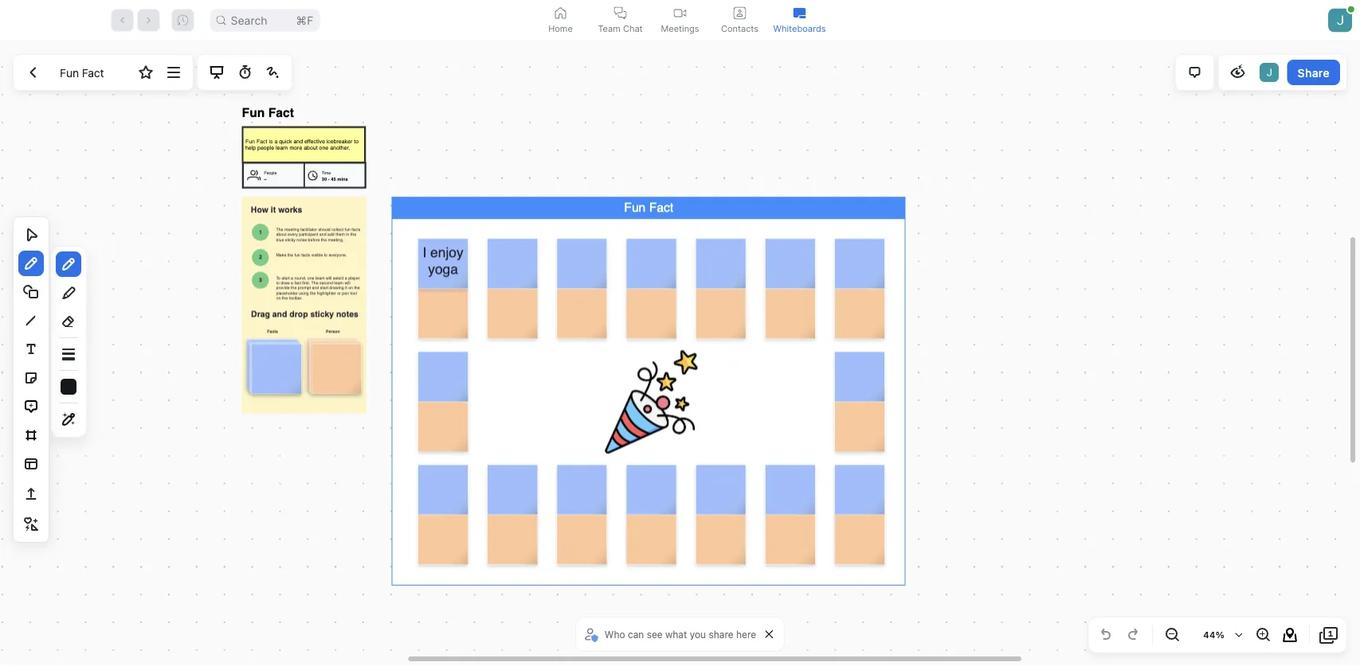 Task type: vqa. For each thing, say whether or not it's contained in the screenshot.
"Away" IMAGE
no



Task type: locate. For each thing, give the bounding box(es) containing it.
chat
[[623, 23, 643, 33]]

online image
[[1348, 6, 1354, 13], [1348, 6, 1354, 13]]

tab list
[[531, 0, 829, 41]]

search
[[231, 14, 267, 27]]

team
[[598, 23, 621, 33]]

whiteboard small image
[[793, 7, 806, 20]]

profile contact image
[[733, 7, 746, 20]]

meetings
[[661, 23, 699, 33]]

team chat image
[[614, 7, 627, 20], [614, 7, 627, 20]]

home button
[[531, 0, 590, 41]]

tab list containing home
[[531, 0, 829, 41]]

magnifier image
[[216, 16, 226, 25], [216, 16, 226, 25]]

team chat
[[598, 23, 643, 33]]

home small image
[[554, 7, 567, 20], [554, 7, 567, 20]]

⌘f
[[296, 14, 314, 27]]

contacts button
[[710, 0, 770, 41]]

team chat button
[[590, 0, 650, 41]]



Task type: describe. For each thing, give the bounding box(es) containing it.
whiteboards
[[773, 23, 826, 33]]

whiteboards button
[[770, 0, 829, 41]]

avatar image
[[1328, 8, 1352, 32]]

home
[[548, 23, 573, 33]]

video on image
[[674, 7, 686, 20]]

contacts
[[721, 23, 759, 33]]

meetings button
[[650, 0, 710, 41]]

video on image
[[674, 7, 686, 20]]

profile contact image
[[733, 7, 746, 20]]

whiteboard small image
[[793, 7, 806, 20]]



